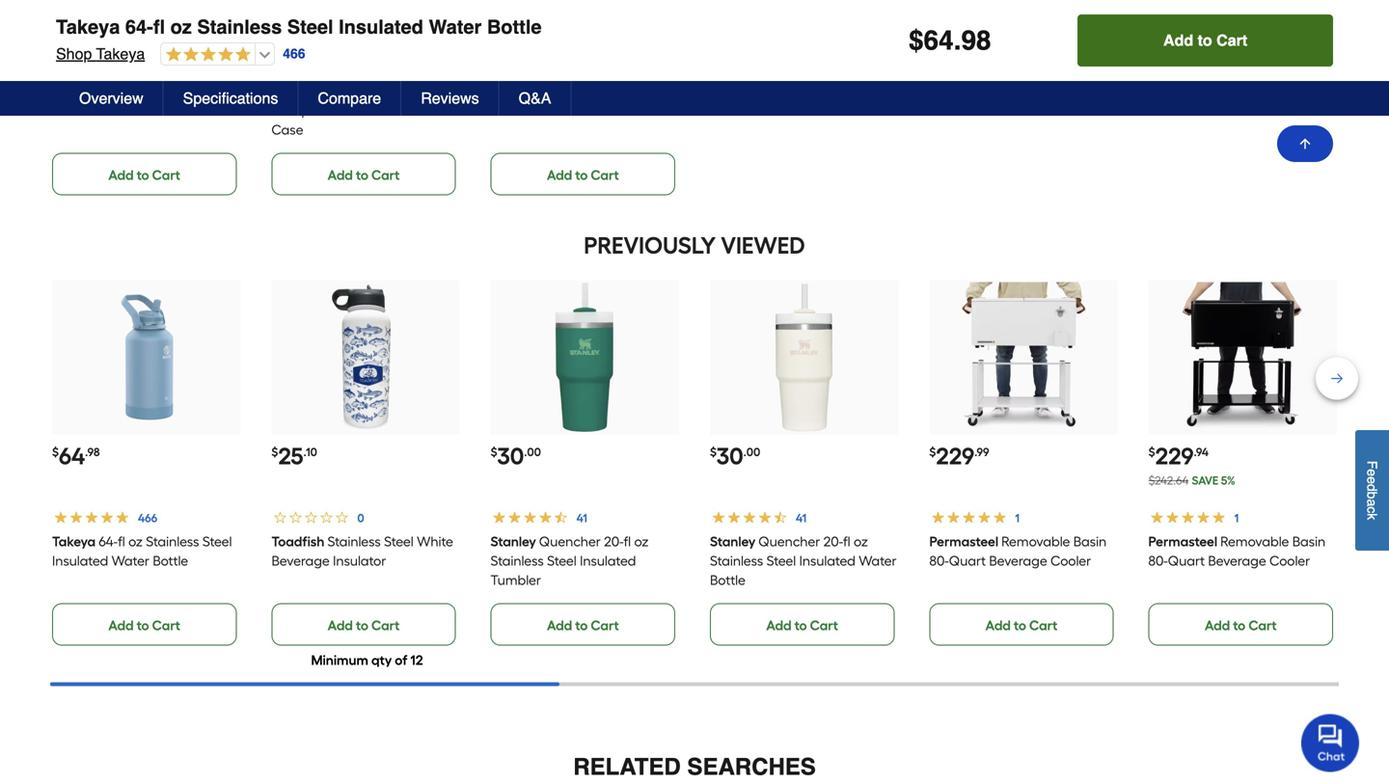 Task type: locate. For each thing, give the bounding box(es) containing it.
cart inside 59 list item
[[591, 167, 619, 183]]

1 horizontal spatial hole
[[375, 102, 403, 119]]

white
[[417, 533, 453, 550]]

1 horizontal spatial stanley
[[710, 533, 756, 550]]

gosports inside 104 list item
[[271, 83, 330, 99]]

1 30 from the left
[[497, 442, 524, 470]]

30
[[497, 442, 524, 470], [717, 442, 743, 470]]

.00 inside $ 104 .00
[[315, 22, 332, 36]]

1 horizontal spatial gosports
[[271, 83, 330, 99]]

0 horizontal spatial case
[[112, 102, 144, 119]]

add for the add to cart link associated with first the 30 list item from left
[[547, 617, 572, 634]]

composite
[[271, 102, 338, 119]]

add to cart inside 104 list item
[[328, 167, 400, 183]]

case down composite
[[271, 122, 303, 138]]

1 vertical spatial takeya
[[96, 45, 145, 63]]

.00 for quencher 20-fl oz stainless steel insulated water bottle
[[743, 445, 760, 459]]

30 list item
[[491, 280, 679, 646], [710, 280, 899, 646]]

0 horizontal spatial wood
[[169, 83, 205, 99]]

insulated inside the 64-fl oz stainless steel insulated water bottle
[[52, 553, 108, 569]]

0 horizontal spatial outdoor
[[114, 83, 165, 99]]

beverage for second permasteel removable basin 80-quart beverage cooler image from the left
[[1208, 553, 1267, 569]]

to inside 64 list item
[[137, 617, 149, 634]]

2 30 from the left
[[717, 442, 743, 470]]

add to cart inside add to cart button
[[1164, 31, 1248, 49]]

fl inside quencher 20-fl oz stainless steel insulated tumbler
[[624, 533, 631, 550]]

cart inside 25 list item
[[371, 617, 400, 634]]

removable for second permasteel removable basin 80-quart beverage cooler image from the right
[[1001, 533, 1070, 550]]

1 $ 30 .00 from the left
[[491, 442, 541, 470]]

154 list item
[[52, 0, 241, 195]]

corn inside outdoor wood corn hole with case
[[208, 83, 239, 99]]

2 80- from the left
[[1149, 553, 1168, 569]]

4.7 stars image
[[161, 46, 251, 64]]

$ inside $ 154 .00
[[52, 22, 59, 36]]

2 horizontal spatial water
[[859, 553, 897, 569]]

water
[[429, 16, 482, 38], [112, 553, 150, 569], [859, 553, 897, 569]]

with down shop takeya
[[83, 102, 109, 119]]

outdoor inside outdoor wood composite corn hole with case
[[333, 83, 385, 99]]

2 beverage from the left
[[989, 553, 1047, 569]]

1 30 list item from the left
[[491, 280, 679, 646]]

2 quencher from the left
[[759, 533, 820, 550]]

0 vertical spatial .98
[[522, 22, 537, 36]]

add to cart for the add to cart link in 154 list item
[[108, 167, 180, 183]]

add to cart link for 2nd the 30 list item
[[710, 603, 895, 646]]

permasteel down $242.64 save 5%
[[1149, 533, 1218, 550]]

229
[[936, 442, 975, 470], [1155, 442, 1194, 470]]

outdoor down shop takeya
[[114, 83, 165, 99]]

permasteel
[[929, 533, 998, 550], [1149, 533, 1218, 550]]

to
[[1198, 31, 1212, 49], [137, 167, 149, 183], [356, 167, 368, 183], [575, 167, 588, 183], [137, 617, 149, 634], [356, 617, 368, 634], [575, 617, 588, 634], [795, 617, 807, 634], [1014, 617, 1026, 634], [1233, 617, 1246, 634]]

2 hole from the left
[[375, 102, 403, 119]]

basin for second permasteel removable basin 80-quart beverage cooler image from the left
[[1293, 533, 1326, 550]]

add inside 104 list item
[[328, 167, 353, 183]]

0 vertical spatial case
[[112, 102, 144, 119]]

64 for .
[[924, 25, 954, 56]]

1 horizontal spatial 64-
[[125, 16, 153, 38]]

1 stanley from the left
[[491, 533, 536, 550]]

case inside outdoor wood composite corn hole with case
[[271, 122, 303, 138]]

$ inside $ 104 .00
[[271, 22, 278, 36]]

add to cart link inside 59 list item
[[491, 153, 675, 195]]

1 horizontal spatial corn
[[342, 102, 372, 119]]

1 vertical spatial bottle
[[153, 553, 188, 569]]

with
[[83, 102, 109, 119], [406, 102, 433, 119]]

bottle inside quencher 20-fl oz stainless steel insulated water bottle
[[710, 572, 746, 588]]

2 basin from the left
[[1293, 533, 1326, 550]]

0 horizontal spatial bottle
[[153, 553, 188, 569]]

0 horizontal spatial 64-
[[99, 533, 118, 550]]

cart inside button
[[1217, 31, 1248, 49]]

0 horizontal spatial 229 list item
[[929, 280, 1118, 646]]

beverage
[[271, 553, 330, 569], [989, 553, 1047, 569], [1208, 553, 1267, 569]]

2 with from the left
[[406, 102, 433, 119]]

removable
[[1001, 533, 1070, 550], [1221, 533, 1289, 550]]

.00 inside $ 154 .00
[[94, 22, 111, 36]]

1 outdoor from the left
[[114, 83, 165, 99]]

add for the add to cart link related to 2nd the 30 list item
[[766, 617, 792, 634]]

takeya up shop takeya
[[56, 16, 120, 38]]

add to cart inside 25 list item
[[328, 617, 400, 634]]

2 vertical spatial takeya
[[52, 533, 96, 550]]

case
[[112, 102, 144, 119], [271, 122, 303, 138]]

wood inside outdoor wood corn hole with case
[[169, 83, 205, 99]]

water inside quencher 20-fl oz stainless steel insulated water bottle
[[859, 553, 897, 569]]

64- up shop takeya
[[125, 16, 153, 38]]

1 quencher from the left
[[539, 533, 601, 550]]

add inside 64 list item
[[108, 617, 134, 634]]

stainless
[[197, 16, 282, 38], [146, 533, 199, 550], [327, 533, 381, 550], [491, 553, 544, 569], [710, 553, 763, 569]]

stanley for quencher 20-fl oz stainless steel insulated tumbler
[[491, 533, 536, 550]]

k
[[1365, 513, 1380, 520]]

0 horizontal spatial quencher
[[539, 533, 601, 550]]

1 vertical spatial corn
[[342, 102, 372, 119]]

e up the b
[[1365, 477, 1380, 484]]

oz inside quencher 20-fl oz stainless steel insulated tumbler
[[634, 533, 649, 550]]

gosports down shop at the left
[[52, 83, 111, 99]]

quencher for water
[[759, 533, 820, 550]]

takeya down $ 64 .98
[[52, 533, 96, 550]]

removable basin 80-quart beverage cooler for second permasteel removable basin 80-quart beverage cooler image from the left
[[1149, 533, 1326, 569]]

fl
[[153, 16, 165, 38], [118, 533, 125, 550], [624, 533, 631, 550], [843, 533, 851, 550]]

0 horizontal spatial permasteel removable basin 80-quart beverage cooler image
[[948, 282, 1099, 433]]

0 horizontal spatial 80-
[[929, 553, 949, 569]]

related
[[573, 754, 681, 780]]

tag along blush 11-quart insulated personal cooler
[[491, 83, 676, 119]]

1 vertical spatial 64-
[[99, 533, 118, 550]]

igloo
[[491, 83, 521, 99]]

0 horizontal spatial removable basin 80-quart beverage cooler
[[929, 533, 1107, 569]]

0 vertical spatial corn
[[208, 83, 239, 99]]

12
[[410, 652, 423, 669]]

0 horizontal spatial .98
[[85, 445, 100, 459]]

1 horizontal spatial removable basin 80-quart beverage cooler
[[1149, 533, 1326, 569]]

1 horizontal spatial permasteel removable basin 80-quart beverage cooler image
[[1168, 282, 1318, 433]]

insulated for takeya 64-fl oz stainless steel insulated water bottle
[[339, 16, 423, 38]]

0 horizontal spatial gosports
[[52, 83, 111, 99]]

.98 inside $ 64 .98
[[85, 445, 100, 459]]

add to cart inside 154 list item
[[108, 167, 180, 183]]

3 beverage from the left
[[1208, 553, 1267, 569]]

1 horizontal spatial with
[[406, 102, 433, 119]]

2 removable from the left
[[1221, 533, 1289, 550]]

bottle
[[487, 16, 542, 38], [153, 553, 188, 569], [710, 572, 746, 588]]

.00
[[94, 22, 111, 36], [315, 22, 332, 36], [524, 445, 541, 459], [743, 445, 760, 459]]

reviews
[[421, 89, 479, 107]]

1 removable from the left
[[1001, 533, 1070, 550]]

1 horizontal spatial 80-
[[1149, 553, 1168, 569]]

f e e d b a c k
[[1365, 461, 1380, 520]]

1 horizontal spatial case
[[271, 122, 303, 138]]

takeya inside 64 list item
[[52, 533, 96, 550]]

to inside 104 list item
[[356, 167, 368, 183]]

stanley
[[491, 533, 536, 550], [710, 533, 756, 550]]

1 horizontal spatial outdoor
[[333, 83, 385, 99]]

64 for .98
[[59, 442, 85, 470]]

add to cart link inside 64 list item
[[52, 603, 237, 646]]

2 30 list item from the left
[[710, 280, 899, 646]]

reviews button
[[402, 81, 499, 116]]

1 removable basin 80-quart beverage cooler from the left
[[929, 533, 1107, 569]]

0 horizontal spatial stanley
[[491, 533, 536, 550]]

corn right composite
[[342, 102, 372, 119]]

add to cart for the add to cart link related to 2nd the 30 list item
[[766, 617, 838, 634]]

1 horizontal spatial permasteel
[[1149, 533, 1218, 550]]

.98 for 59
[[522, 22, 537, 36]]

$ for stainless steel white beverage insulator
[[271, 445, 278, 459]]

to for the add to cart link within 59 list item
[[575, 167, 588, 183]]

64 list item
[[52, 280, 241, 646]]

$ inside $ 25 .10
[[271, 445, 278, 459]]

minimum qty of 12
[[311, 652, 423, 669]]

0 horizontal spatial with
[[83, 102, 109, 119]]

e
[[1365, 469, 1380, 477], [1365, 477, 1380, 484]]

0 horizontal spatial 64
[[59, 442, 85, 470]]

removable for second permasteel removable basin 80-quart beverage cooler image from the left
[[1221, 533, 1289, 550]]

water for takeya 64-fl oz stainless steel insulated water bottle
[[429, 16, 482, 38]]

stainless for takeya 64-fl oz stainless steel insulated water bottle
[[197, 16, 282, 38]]

cart inside 64 list item
[[152, 617, 180, 634]]

1 vertical spatial case
[[271, 122, 303, 138]]

0 vertical spatial bottle
[[487, 16, 542, 38]]

f e e d b a c k button
[[1356, 430, 1389, 551]]

gosports for 104
[[271, 83, 330, 99]]

wood right the compare
[[388, 83, 425, 99]]

quencher
[[539, 533, 601, 550], [759, 533, 820, 550]]

stainless for quencher 20-fl oz stainless steel insulated water bottle
[[710, 553, 763, 569]]

.98 for 64
[[85, 445, 100, 459]]

2 outdoor from the left
[[333, 83, 385, 99]]

gosports
[[52, 83, 111, 99], [271, 83, 330, 99]]

fl inside quencher 20-fl oz stainless steel insulated water bottle
[[843, 533, 851, 550]]

add to cart link inside 25 list item
[[271, 603, 456, 646]]

1 wood from the left
[[169, 83, 205, 99]]

wood inside outdoor wood composite corn hole with case
[[388, 83, 425, 99]]

takeya 64-fl oz stainless steel insulated water bottle image
[[71, 282, 222, 433]]

removable basin 80-quart beverage cooler for second permasteel removable basin 80-quart beverage cooler image from the right
[[929, 533, 1107, 569]]

removable basin 80-quart beverage cooler
[[929, 533, 1107, 569], [1149, 533, 1326, 569]]

229 list item
[[929, 280, 1118, 646], [1149, 280, 1337, 646]]

add inside 154 list item
[[108, 167, 134, 183]]

takeya up 'overview'
[[96, 45, 145, 63]]

.98 inside the $ 59 .98
[[522, 22, 537, 36]]

bottle inside the 64-fl oz stainless steel insulated water bottle
[[153, 553, 188, 569]]

fl for quencher 20-fl oz stainless steel insulated tumbler
[[624, 533, 631, 550]]

1 hole from the left
[[52, 102, 80, 119]]

with inside outdoor wood composite corn hole with case
[[406, 102, 433, 119]]

0 horizontal spatial 229
[[936, 442, 975, 470]]

insulated
[[339, 16, 423, 38], [491, 102, 547, 119], [52, 553, 108, 569], [580, 553, 636, 569], [799, 553, 856, 569]]

add to cart link for 64 list item
[[52, 603, 237, 646]]

to inside 25 list item
[[356, 617, 368, 634]]

oz inside quencher 20-fl oz stainless steel insulated water bottle
[[854, 533, 868, 550]]

add to cart inside 59 list item
[[547, 167, 619, 183]]

steel inside quencher 20-fl oz stainless steel insulated water bottle
[[767, 553, 796, 569]]

2 horizontal spatial quart
[[1168, 553, 1205, 569]]

corn
[[208, 83, 239, 99], [342, 102, 372, 119]]

64 inside list item
[[59, 442, 85, 470]]

1 horizontal spatial 64
[[924, 25, 954, 56]]

0 horizontal spatial basin
[[1073, 533, 1107, 550]]

basin
[[1073, 533, 1107, 550], [1293, 533, 1326, 550]]

0 horizontal spatial 30 list item
[[491, 280, 679, 646]]

1 horizontal spatial basin
[[1293, 533, 1326, 550]]

quencher inside quencher 20-fl oz stainless steel insulated tumbler
[[539, 533, 601, 550]]

$ for quencher 20-fl oz stainless steel insulated tumbler
[[491, 445, 497, 459]]

permasteel removable basin 80-quart beverage cooler image
[[948, 282, 1099, 433], [1168, 282, 1318, 433]]

overview button
[[60, 81, 164, 116]]

1 horizontal spatial cooler
[[1051, 553, 1091, 569]]

0 horizontal spatial quart
[[639, 83, 676, 99]]

oz for takeya 64-fl oz stainless steel insulated water bottle
[[170, 16, 192, 38]]

wood for 104
[[388, 83, 425, 99]]

insulated inside quencher 20-fl oz stainless steel insulated tumbler
[[580, 553, 636, 569]]

.98
[[522, 22, 537, 36], [85, 445, 100, 459]]

cart inside 154 list item
[[152, 167, 180, 183]]

1 horizontal spatial water
[[429, 16, 482, 38]]

1 horizontal spatial 229
[[1155, 442, 1194, 470]]

add to cart link for 59 list item at left top
[[491, 153, 675, 195]]

1 horizontal spatial 20-
[[824, 533, 843, 550]]

cart for the add to cart link in 154 list item
[[152, 167, 180, 183]]

$ for outdoor wood composite corn hole with case
[[271, 22, 278, 36]]

0 vertical spatial takeya
[[56, 16, 120, 38]]

specifications button
[[164, 81, 299, 116]]

$
[[52, 22, 59, 36], [271, 22, 278, 36], [491, 22, 497, 36], [909, 25, 924, 56], [52, 445, 59, 459], [271, 445, 278, 459], [491, 445, 497, 459], [710, 445, 717, 459], [929, 445, 936, 459], [1149, 445, 1155, 459]]

hole left reviews
[[375, 102, 403, 119]]

0 horizontal spatial permasteel
[[929, 533, 998, 550]]

add to cart link inside 154 list item
[[52, 153, 237, 195]]

add to cart
[[1164, 31, 1248, 49], [108, 167, 180, 183], [328, 167, 400, 183], [547, 167, 619, 183], [108, 617, 180, 634], [328, 617, 400, 634], [547, 617, 619, 634], [766, 617, 838, 634], [986, 617, 1058, 634], [1205, 617, 1277, 634]]

1 gosports from the left
[[52, 83, 111, 99]]

permasteel down $ 229 .99
[[929, 533, 998, 550]]

takeya
[[56, 16, 120, 38], [96, 45, 145, 63], [52, 533, 96, 550]]

stainless inside quencher 20-fl oz stainless steel insulated water bottle
[[710, 553, 763, 569]]

1 horizontal spatial $ 30 .00
[[710, 442, 760, 470]]

1 beverage from the left
[[271, 553, 330, 569]]

$ 229 .99
[[929, 442, 989, 470]]

2 horizontal spatial cooler
[[1270, 553, 1310, 569]]

$ 30 .00 for quencher 20-fl oz stainless steel insulated tumbler
[[491, 442, 541, 470]]

outdoor up composite
[[333, 83, 385, 99]]

1 horizontal spatial 229 list item
[[1149, 280, 1337, 646]]

64- down $ 64 .98
[[99, 533, 118, 550]]

add to cart link inside 104 list item
[[271, 153, 456, 195]]

1 horizontal spatial 30
[[717, 442, 743, 470]]

20-
[[604, 533, 624, 550], [824, 533, 843, 550]]

gosports up composite
[[271, 83, 330, 99]]

64-fl oz stainless steel insulated water bottle
[[52, 533, 232, 569]]

to inside 59 list item
[[575, 167, 588, 183]]

0 horizontal spatial beverage
[[271, 553, 330, 569]]

add inside 59 list item
[[547, 167, 572, 183]]

cooler for 2nd 229 list item from right
[[1051, 553, 1091, 569]]

add to cart for the add to cart link associated with first the 30 list item from left
[[547, 617, 619, 634]]

bottle for quencher 20-fl oz stainless steel insulated water bottle
[[710, 572, 746, 588]]

1 horizontal spatial beverage
[[989, 553, 1047, 569]]

$ 30 .00
[[491, 442, 541, 470], [710, 442, 760, 470]]

arrow up image
[[1298, 136, 1313, 151]]

stainless inside stainless steel white beverage insulator
[[327, 533, 381, 550]]

1 20- from the left
[[604, 533, 624, 550]]

permasteel for 2nd 229 list item from right
[[929, 533, 998, 550]]

corn down 4.7 stars image
[[208, 83, 239, 99]]

1 permasteel from the left
[[929, 533, 998, 550]]

stainless inside the 64-fl oz stainless steel insulated water bottle
[[146, 533, 199, 550]]

add
[[1164, 31, 1194, 49], [108, 167, 134, 183], [328, 167, 353, 183], [547, 167, 572, 183], [108, 617, 134, 634], [328, 617, 353, 634], [547, 617, 572, 634], [766, 617, 792, 634], [986, 617, 1011, 634], [1205, 617, 1230, 634]]

$242.64 save 5%
[[1149, 474, 1236, 488]]

stainless inside quencher 20-fl oz stainless steel insulated tumbler
[[491, 553, 544, 569]]

1 vertical spatial 64
[[59, 442, 85, 470]]

to for the add to cart link associated with first the 30 list item from left
[[575, 617, 588, 634]]

to for the add to cart link related to 2nd the 30 list item
[[795, 617, 807, 634]]

1 horizontal spatial wood
[[388, 83, 425, 99]]

1 basin from the left
[[1073, 533, 1107, 550]]

1 horizontal spatial 30 list item
[[710, 280, 899, 646]]

0 vertical spatial 64-
[[125, 16, 153, 38]]

to inside button
[[1198, 31, 1212, 49]]

gosports inside 154 list item
[[52, 83, 111, 99]]

2 horizontal spatial beverage
[[1208, 553, 1267, 569]]

64-
[[125, 16, 153, 38], [99, 533, 118, 550]]

cooler for 1st 229 list item from right
[[1270, 553, 1310, 569]]

oz for quencher 20-fl oz stainless steel insulated tumbler
[[634, 533, 649, 550]]

1 horizontal spatial quencher
[[759, 533, 820, 550]]

2 20- from the left
[[824, 533, 843, 550]]

104 list item
[[271, 0, 460, 195]]

2 removable basin 80-quart beverage cooler from the left
[[1149, 533, 1326, 569]]

0 horizontal spatial 20-
[[604, 533, 624, 550]]

0 horizontal spatial 30
[[497, 442, 524, 470]]

25
[[278, 442, 303, 470]]

.99
[[975, 445, 989, 459]]

searches
[[687, 754, 816, 780]]

quart
[[639, 83, 676, 99], [949, 553, 986, 569], [1168, 553, 1205, 569]]

add to cart inside 64 list item
[[108, 617, 180, 634]]

20- for quencher 20-fl oz stainless steel insulated tumbler
[[604, 533, 624, 550]]

20- inside quencher 20-fl oz stainless steel insulated water bottle
[[824, 533, 843, 550]]

2 horizontal spatial bottle
[[710, 572, 746, 588]]

2 $ 30 .00 from the left
[[710, 442, 760, 470]]

1 with from the left
[[83, 102, 109, 119]]

quencher inside quencher 20-fl oz stainless steel insulated water bottle
[[759, 533, 820, 550]]

2 wood from the left
[[388, 83, 425, 99]]

fl inside the 64-fl oz stainless steel insulated water bottle
[[118, 533, 125, 550]]

cart for the add to cart link related to 2nd the 30 list item
[[810, 617, 838, 634]]

0 horizontal spatial water
[[112, 553, 150, 569]]

hole
[[52, 102, 80, 119], [375, 102, 403, 119]]

0 horizontal spatial corn
[[208, 83, 239, 99]]

steel inside stainless steel white beverage insulator
[[384, 533, 413, 550]]

add inside 25 list item
[[328, 617, 353, 634]]

2 229 from the left
[[1155, 442, 1194, 470]]

$ inside $ 229 .99
[[929, 445, 936, 459]]

2 gosports from the left
[[271, 83, 330, 99]]

$ inside $ 64 .98
[[52, 445, 59, 459]]

cart inside 104 list item
[[371, 167, 400, 183]]

hole down shop at the left
[[52, 102, 80, 119]]

to for the add to cart link in 154 list item
[[137, 167, 149, 183]]

2 permasteel from the left
[[1149, 533, 1218, 550]]

wood down 4.7 stars image
[[169, 83, 205, 99]]

2 stanley from the left
[[710, 533, 756, 550]]

with right compare button
[[406, 102, 433, 119]]

add to cart link for 104 list item
[[271, 153, 456, 195]]

e up d
[[1365, 469, 1380, 477]]

0 horizontal spatial $ 30 .00
[[491, 442, 541, 470]]

outdoor
[[114, 83, 165, 99], [333, 83, 385, 99]]

0 horizontal spatial hole
[[52, 102, 80, 119]]

wood
[[169, 83, 205, 99], [388, 83, 425, 99]]

1 horizontal spatial bottle
[[487, 16, 542, 38]]

cart
[[1217, 31, 1248, 49], [152, 167, 180, 183], [371, 167, 400, 183], [591, 167, 619, 183], [152, 617, 180, 634], [371, 617, 400, 634], [591, 617, 619, 634], [810, 617, 838, 634], [1029, 617, 1058, 634], [1249, 617, 1277, 634]]

0 vertical spatial 64
[[924, 25, 954, 56]]

add to cart link
[[52, 153, 237, 195], [271, 153, 456, 195], [491, 153, 675, 195], [52, 603, 237, 646], [271, 603, 456, 646], [491, 603, 675, 646], [710, 603, 895, 646], [929, 603, 1114, 646], [1149, 603, 1333, 646]]

outdoor inside outdoor wood corn hole with case
[[114, 83, 165, 99]]

to inside 154 list item
[[137, 167, 149, 183]]

1 vertical spatial .98
[[85, 445, 100, 459]]

outdoor wood composite corn hole with case
[[271, 83, 433, 138]]

1 horizontal spatial removable
[[1221, 533, 1289, 550]]

0 horizontal spatial removable
[[1001, 533, 1070, 550]]

insulated inside quencher 20-fl oz stainless steel insulated water bottle
[[799, 553, 856, 569]]

2 vertical spatial bottle
[[710, 572, 746, 588]]

permasteel for 1st 229 list item from right
[[1149, 533, 1218, 550]]

1 horizontal spatial .98
[[522, 22, 537, 36]]

1 229 from the left
[[936, 442, 975, 470]]

2 permasteel removable basin 80-quart beverage cooler image from the left
[[1168, 282, 1318, 433]]

steel inside quencher 20-fl oz stainless steel insulated tumbler
[[547, 553, 577, 569]]

add for the add to cart link within 59 list item
[[547, 167, 572, 183]]

case down shop takeya
[[112, 102, 144, 119]]

chat invite button image
[[1301, 713, 1360, 772]]

$ 64 .98
[[52, 442, 100, 470]]

1 horizontal spatial quart
[[949, 553, 986, 569]]

20- inside quencher 20-fl oz stainless steel insulated tumbler
[[604, 533, 624, 550]]

0 horizontal spatial cooler
[[606, 102, 647, 119]]

80-
[[929, 553, 949, 569], [1149, 553, 1168, 569]]

cart for the add to cart link inside 104 list item
[[371, 167, 400, 183]]

64- inside the 64-fl oz stainless steel insulated water bottle
[[99, 533, 118, 550]]



Task type: vqa. For each thing, say whether or not it's contained in the screenshot.
first COLOR/FINISH from right
no



Task type: describe. For each thing, give the bounding box(es) containing it.
59
[[497, 19, 522, 47]]

steel inside the 64-fl oz stainless steel insulated water bottle
[[202, 533, 232, 550]]

2 e from the top
[[1365, 477, 1380, 484]]

quencher 20-fl oz stainless steel insulated water bottle
[[710, 533, 897, 588]]

$ for quencher 20-fl oz stainless steel insulated water bottle
[[710, 445, 717, 459]]

add to cart link for first the 30 list item from left
[[491, 603, 675, 646]]

bottle for takeya 64-fl oz stainless steel insulated water bottle
[[487, 16, 542, 38]]

.10
[[303, 445, 317, 459]]

gosports for 154
[[52, 83, 111, 99]]

steel for quencher 20-fl oz stainless steel insulated water bottle
[[767, 553, 796, 569]]

blush
[[589, 83, 622, 99]]

5%
[[1221, 474, 1236, 488]]

25 list item
[[271, 280, 460, 669]]

takeya for takeya
[[52, 533, 96, 550]]

229 for $ 229 .99
[[936, 442, 975, 470]]

add to cart link for 154 list item
[[52, 153, 237, 195]]

add to cart for the add to cart link inside 104 list item
[[328, 167, 400, 183]]

cooler inside tag along blush 11-quart insulated personal cooler
[[606, 102, 647, 119]]

98
[[961, 25, 991, 56]]

229 for $ 229 .94
[[1155, 442, 1194, 470]]

$ for removable basin 80-quart beverage cooler
[[929, 445, 936, 459]]

.00 for quencher 20-fl oz stainless steel insulated tumbler
[[524, 445, 541, 459]]

previously viewed heading
[[50, 226, 1339, 265]]

steel for takeya 64-fl oz stainless steel insulated water bottle
[[287, 16, 333, 38]]

oz inside the 64-fl oz stainless steel insulated water bottle
[[128, 533, 143, 550]]

30 for quencher 20-fl oz stainless steel insulated tumbler
[[497, 442, 524, 470]]

cart for the add to cart link associated with first the 30 list item from left
[[591, 617, 619, 634]]

quencher 20-fl oz stainless steel insulated tumbler
[[491, 533, 649, 588]]

cart for the add to cart link within 59 list item
[[591, 167, 619, 183]]

tumbler
[[491, 572, 541, 588]]

11-
[[625, 83, 639, 99]]

along
[[550, 83, 586, 99]]

$ 25 .10
[[271, 442, 317, 470]]

water inside the 64-fl oz stainless steel insulated water bottle
[[112, 553, 150, 569]]

quart inside tag along blush 11-quart insulated personal cooler
[[639, 83, 676, 99]]

personal
[[550, 102, 603, 119]]

$ 229 .94
[[1149, 442, 1209, 470]]

.94
[[1194, 445, 1209, 459]]

.00 for outdoor wood corn hole with case
[[94, 22, 111, 36]]

$ 104 .00
[[271, 19, 332, 47]]

1 229 list item from the left
[[929, 280, 1118, 646]]

outdoor for 104
[[333, 83, 385, 99]]

minimum
[[311, 652, 368, 669]]

viewed
[[721, 231, 805, 259]]

steel for quencher 20-fl oz stainless steel insulated tumbler
[[547, 553, 577, 569]]

to for the add to cart link within 25 list item
[[356, 617, 368, 634]]

basin for second permasteel removable basin 80-quart beverage cooler image from the right
[[1073, 533, 1107, 550]]

compare
[[318, 89, 381, 107]]

quart for second permasteel removable basin 80-quart beverage cooler image from the left
[[1168, 553, 1205, 569]]

insulated for quencher 20-fl oz stainless steel insulated tumbler
[[580, 553, 636, 569]]

to for the add to cart link inside 64 list item
[[137, 617, 149, 634]]

f
[[1365, 461, 1380, 469]]

to for the add to cart link inside 104 list item
[[356, 167, 368, 183]]

toadfish
[[271, 533, 324, 550]]

outdoor for 154
[[114, 83, 165, 99]]

previously viewed
[[584, 231, 805, 259]]

case inside outdoor wood corn hole with case
[[112, 102, 144, 119]]

oz for quencher 20-fl oz stainless steel insulated water bottle
[[854, 533, 868, 550]]

insulator
[[333, 553, 386, 569]]

59 list item
[[491, 0, 679, 195]]

stanley quencher 20-fl oz stainless steel insulated tumbler image
[[510, 282, 660, 433]]

save
[[1192, 474, 1219, 488]]

$ 64 . 98
[[909, 25, 991, 56]]

$ 59 .98
[[491, 19, 537, 47]]

1 permasteel removable basin 80-quart beverage cooler image from the left
[[948, 282, 1099, 433]]

20- for quencher 20-fl oz stainless steel insulated water bottle
[[824, 533, 843, 550]]

fl for quencher 20-fl oz stainless steel insulated water bottle
[[843, 533, 851, 550]]

104
[[278, 19, 315, 47]]

stainless for quencher 20-fl oz stainless steel insulated tumbler
[[491, 553, 544, 569]]

$ inside $ 229 .94
[[1149, 445, 1155, 459]]

$ for outdoor wood corn hole with case
[[52, 22, 59, 36]]

.00 for outdoor wood composite corn hole with case
[[315, 22, 332, 36]]

add for the add to cart link within 25 list item
[[328, 617, 353, 634]]

stanley quencher 20-fl oz stainless steel insulated water bottle image
[[729, 282, 880, 433]]

$ for 64-fl oz stainless steel insulated water bottle
[[52, 445, 59, 459]]

qty
[[371, 652, 392, 669]]

corn inside outdoor wood composite corn hole with case
[[342, 102, 372, 119]]

toadfish stainless steel white beverage insulator image
[[290, 282, 441, 433]]

takeya for takeya 64-fl oz stainless steel insulated water bottle
[[56, 16, 120, 38]]

q&a button
[[499, 81, 572, 116]]

cart for the add to cart link within 25 list item
[[371, 617, 400, 634]]

a
[[1365, 499, 1380, 507]]

1 80- from the left
[[929, 553, 949, 569]]

q&a
[[519, 89, 551, 107]]

beverage for second permasteel removable basin 80-quart beverage cooler image from the right
[[989, 553, 1047, 569]]

tag
[[524, 83, 547, 99]]

previously
[[584, 231, 716, 259]]

overview
[[79, 89, 143, 107]]

takeya 64-fl oz stainless steel insulated water bottle
[[56, 16, 542, 38]]

$242.64
[[1149, 474, 1189, 488]]

$ 154 .00
[[52, 19, 111, 47]]

154
[[59, 19, 94, 47]]

fl for takeya 64-fl oz stainless steel insulated water bottle
[[153, 16, 165, 38]]

c
[[1365, 507, 1380, 513]]

$ inside the $ 59 .98
[[491, 22, 497, 36]]

30 for quencher 20-fl oz stainless steel insulated water bottle
[[717, 442, 743, 470]]

add for the add to cart link inside 64 list item
[[108, 617, 134, 634]]

d
[[1365, 484, 1380, 492]]

add to cart button
[[1078, 14, 1333, 67]]

add inside button
[[1164, 31, 1194, 49]]

add to cart for the add to cart link inside 64 list item
[[108, 617, 180, 634]]

b
[[1365, 492, 1380, 499]]

outdoor wood corn hole with case
[[52, 83, 239, 119]]

quart for second permasteel removable basin 80-quart beverage cooler image from the right
[[949, 553, 986, 569]]

wood for 154
[[169, 83, 205, 99]]

insulated inside tag along blush 11-quart insulated personal cooler
[[491, 102, 547, 119]]

hole inside outdoor wood corn hole with case
[[52, 102, 80, 119]]

stanley for quencher 20-fl oz stainless steel insulated water bottle
[[710, 533, 756, 550]]

shop takeya
[[56, 45, 145, 63]]

add to cart for the add to cart link within 59 list item
[[547, 167, 619, 183]]

insulated for quencher 20-fl oz stainless steel insulated water bottle
[[799, 553, 856, 569]]

compare button
[[299, 81, 402, 116]]

466
[[283, 46, 305, 61]]

of
[[395, 652, 407, 669]]

cart for the add to cart link inside 64 list item
[[152, 617, 180, 634]]

hole inside outdoor wood composite corn hole with case
[[375, 102, 403, 119]]

2 229 list item from the left
[[1149, 280, 1337, 646]]

quencher for tumbler
[[539, 533, 601, 550]]

water for quencher 20-fl oz stainless steel insulated water bottle
[[859, 553, 897, 569]]

stainless steel white beverage insulator
[[271, 533, 453, 569]]

add for the add to cart link inside 104 list item
[[328, 167, 353, 183]]

related searches
[[573, 754, 816, 780]]

beverage inside stainless steel white beverage insulator
[[271, 553, 330, 569]]

$ 30 .00 for quencher 20-fl oz stainless steel insulated water bottle
[[710, 442, 760, 470]]

add for the add to cart link in 154 list item
[[108, 167, 134, 183]]

.
[[954, 25, 961, 56]]

1 e from the top
[[1365, 469, 1380, 477]]

shop
[[56, 45, 92, 63]]

add to cart for the add to cart link within 25 list item
[[328, 617, 400, 634]]

with inside outdoor wood corn hole with case
[[83, 102, 109, 119]]

specifications
[[183, 89, 278, 107]]



